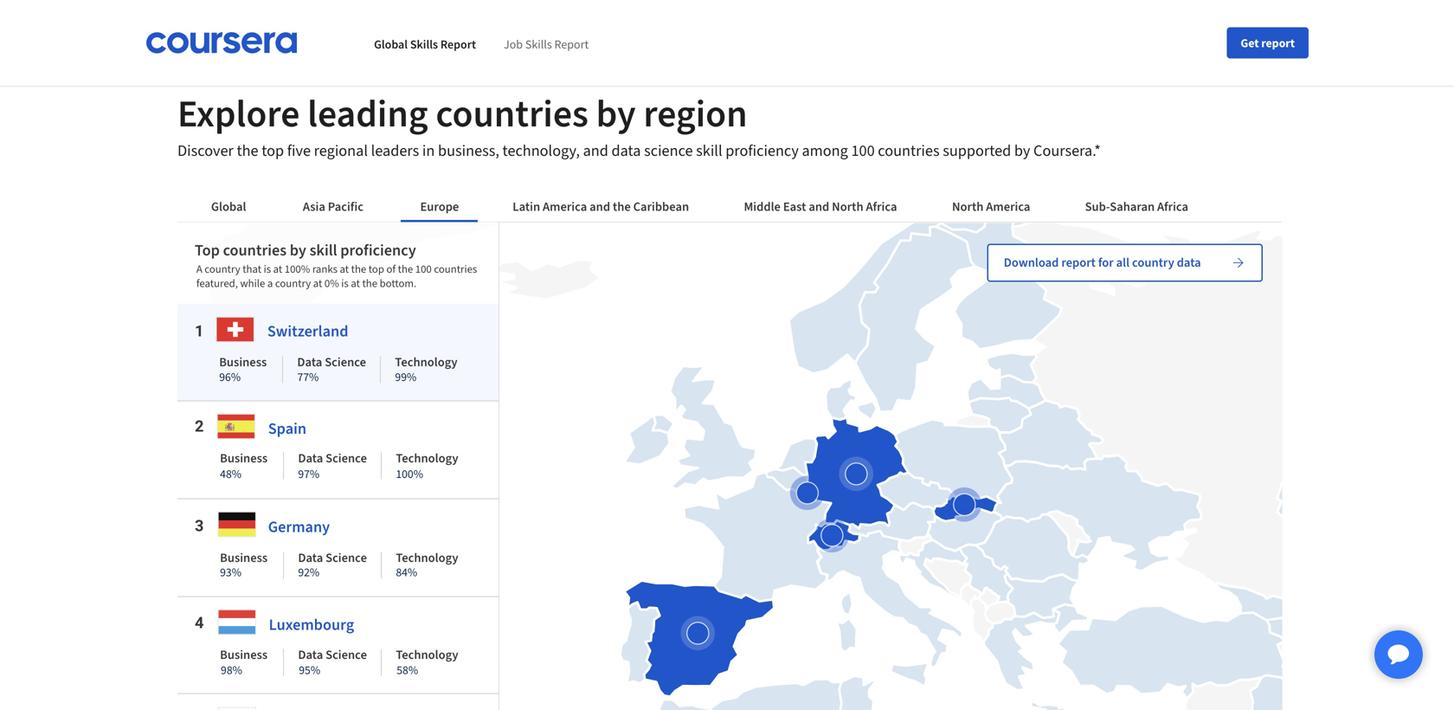 Task type: vqa. For each thing, say whether or not it's contained in the screenshot.
the bottom Accounting
no



Task type: locate. For each thing, give the bounding box(es) containing it.
report left job
[[441, 37, 476, 52]]

0 horizontal spatial skills
[[410, 37, 438, 52]]

report right job
[[555, 37, 589, 52]]

1 horizontal spatial skills
[[525, 37, 552, 52]]

0 horizontal spatial report
[[441, 37, 476, 52]]

global
[[374, 37, 408, 52]]

skills right job
[[525, 37, 552, 52]]

1 horizontal spatial report
[[555, 37, 589, 52]]

skills right global
[[410, 37, 438, 52]]

2 skills from the left
[[525, 37, 552, 52]]

report for job skills report
[[555, 37, 589, 52]]

1 skills from the left
[[410, 37, 438, 52]]

1 report from the left
[[441, 37, 476, 52]]

report
[[441, 37, 476, 52], [555, 37, 589, 52]]

2 report from the left
[[555, 37, 589, 52]]

coursera logo image
[[145, 32, 298, 54]]

report
[[1262, 35, 1295, 51]]

skills
[[410, 37, 438, 52], [525, 37, 552, 52]]

skills for job
[[525, 37, 552, 52]]

skills for global
[[410, 37, 438, 52]]



Task type: describe. For each thing, give the bounding box(es) containing it.
get report
[[1241, 35, 1295, 51]]

job skills report
[[504, 37, 589, 52]]

global skills report link
[[374, 37, 476, 52]]

report for global skills report
[[441, 37, 476, 52]]

global skills report
[[374, 37, 476, 52]]

job skills report link
[[504, 37, 589, 52]]

job
[[504, 37, 523, 52]]

get report button
[[1227, 27, 1309, 58]]

get
[[1241, 35, 1259, 51]]



